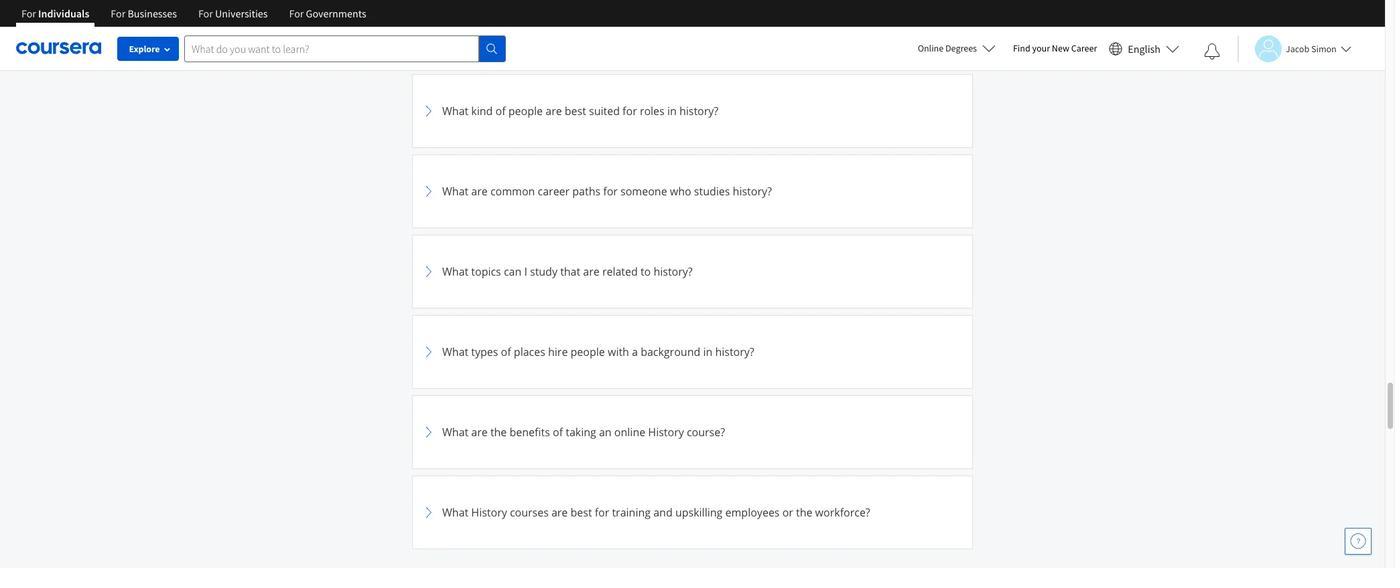 Task type: locate. For each thing, give the bounding box(es) containing it.
for left training
[[595, 506, 609, 521]]

2 vertical spatial for
[[595, 506, 609, 521]]

chevron right image
[[421, 103, 437, 119], [421, 264, 437, 280], [421, 344, 437, 361], [421, 425, 437, 441], [421, 505, 437, 521]]

of
[[496, 104, 506, 119], [501, 345, 511, 360], [553, 426, 563, 440]]

suited
[[589, 104, 620, 119]]

history? right studies
[[733, 184, 772, 199]]

people right hire
[[571, 345, 605, 360]]

for for individuals
[[21, 7, 36, 20]]

6 what from the top
[[442, 506, 469, 521]]

places
[[514, 345, 545, 360]]

the inside list item
[[796, 506, 812, 521]]

5 what from the top
[[442, 426, 469, 440]]

0 vertical spatial in
[[667, 104, 677, 119]]

5 chevron right image from the top
[[421, 505, 437, 521]]

taking
[[566, 426, 596, 440]]

0 horizontal spatial in
[[667, 104, 677, 119]]

the right or
[[796, 506, 812, 521]]

2 for from the left
[[111, 7, 125, 20]]

1 what from the top
[[442, 104, 469, 119]]

None search field
[[184, 35, 506, 62]]

0 horizontal spatial people
[[508, 104, 543, 119]]

1 vertical spatial chevron right image
[[421, 184, 437, 200]]

1 horizontal spatial in
[[703, 345, 713, 360]]

chevron right image for what topics can i study that are related to history?
[[421, 264, 437, 280]]

what are common career paths for someone who studies history?
[[442, 184, 772, 199]]

with
[[608, 345, 629, 360]]

1 chevron right image from the top
[[421, 23, 437, 39]]

history inside list item
[[648, 426, 684, 440]]

0 horizontal spatial the
[[490, 426, 507, 440]]

in
[[667, 104, 677, 119], [703, 345, 713, 360]]

4 for from the left
[[289, 7, 304, 20]]

for universities
[[198, 7, 268, 20]]

for left roles
[[623, 104, 637, 119]]

what for what types of places hire people with a background in history?
[[442, 345, 469, 360]]

online
[[918, 42, 944, 54]]

2 chevron right image from the top
[[421, 184, 437, 200]]

jacob simon button
[[1238, 35, 1351, 62]]

history left courses
[[471, 506, 507, 521]]

list item
[[412, 0, 973, 68]]

online degrees button
[[907, 34, 1006, 63]]

1 vertical spatial best
[[571, 506, 592, 521]]

coursera image
[[16, 38, 101, 59]]

are right courses
[[551, 506, 568, 521]]

1 vertical spatial in
[[703, 345, 713, 360]]

simon
[[1311, 43, 1337, 55]]

for left individuals
[[21, 7, 36, 20]]

in inside what kind of people are best suited for roles in history? dropdown button
[[667, 104, 677, 119]]

studies
[[694, 184, 730, 199]]

1 for from the left
[[21, 7, 36, 20]]

find
[[1013, 42, 1030, 54]]

for
[[623, 104, 637, 119], [603, 184, 618, 199], [595, 506, 609, 521]]

0 vertical spatial best
[[565, 104, 586, 119]]

best
[[565, 104, 586, 119], [571, 506, 592, 521]]

0 vertical spatial chevron right image
[[421, 23, 437, 39]]

who
[[670, 184, 691, 199]]

online degrees
[[918, 42, 977, 54]]

for right paths
[[603, 184, 618, 199]]

1 vertical spatial of
[[501, 345, 511, 360]]

upskilling
[[675, 506, 723, 521]]

3 for from the left
[[198, 7, 213, 20]]

what are common career paths for someone who studies history? list item
[[412, 155, 973, 229]]

0 horizontal spatial history
[[471, 506, 507, 521]]

in for background
[[703, 345, 713, 360]]

chevron right image inside what are common career paths for someone who studies history? "dropdown button"
[[421, 184, 437, 200]]

best inside list item
[[565, 104, 586, 119]]

chevron right image inside what are the benefits of taking an online history course? dropdown button
[[421, 425, 437, 441]]

what topics can i study that are related to history? button
[[421, 244, 964, 300]]

1 horizontal spatial history
[[648, 426, 684, 440]]

are left common
[[471, 184, 488, 199]]

4 chevron right image from the top
[[421, 425, 437, 441]]

governments
[[306, 7, 366, 20]]

1 chevron right image from the top
[[421, 103, 437, 119]]

for for governments
[[289, 7, 304, 20]]

3 what from the top
[[442, 265, 469, 279]]

what
[[442, 104, 469, 119], [442, 184, 469, 199], [442, 265, 469, 279], [442, 345, 469, 360], [442, 426, 469, 440], [442, 506, 469, 521]]

3 chevron right image from the top
[[421, 344, 437, 361]]

for businesses
[[111, 7, 177, 20]]

2 chevron right image from the top
[[421, 264, 437, 280]]

or
[[782, 506, 793, 521]]

0 vertical spatial of
[[496, 104, 506, 119]]

chevron right image
[[421, 23, 437, 39], [421, 184, 437, 200]]

people
[[508, 104, 543, 119], [571, 345, 605, 360]]

explore
[[129, 43, 160, 55]]

jacob simon
[[1286, 43, 1337, 55]]

what types of places hire people with a background in history?
[[442, 345, 754, 360]]

are
[[546, 104, 562, 119], [471, 184, 488, 199], [583, 265, 600, 279], [471, 426, 488, 440], [551, 506, 568, 521]]

the
[[490, 426, 507, 440], [796, 506, 812, 521]]

of right types
[[501, 345, 511, 360]]

2 what from the top
[[442, 184, 469, 199]]

chevron right image for what history courses are best for training and upskilling employees or the workforce?
[[421, 505, 437, 521]]

what for what history courses are best for training and upskilling employees or the workforce?
[[442, 506, 469, 521]]

for left governments
[[289, 7, 304, 20]]

1 horizontal spatial people
[[571, 345, 605, 360]]

find your new career
[[1013, 42, 1097, 54]]

of left taking
[[553, 426, 563, 440]]

jacob
[[1286, 43, 1310, 55]]

history?
[[679, 104, 719, 119], [733, 184, 772, 199], [654, 265, 693, 279], [715, 345, 754, 360]]

best left suited
[[565, 104, 586, 119]]

what kind of people are best suited for roles in history? button
[[421, 83, 964, 139]]

people right kind
[[508, 104, 543, 119]]

history right online at left bottom
[[648, 426, 684, 440]]

chevron right image for what are the benefits of taking an online history course?
[[421, 425, 437, 441]]

of for types
[[501, 345, 511, 360]]

what are the benefits of taking an online history course?
[[442, 426, 725, 440]]

chevron right image inside what history courses are best for training and upskilling employees or the workforce? dropdown button
[[421, 505, 437, 521]]

types
[[471, 345, 498, 360]]

that
[[560, 265, 580, 279]]

for inside "dropdown button"
[[603, 184, 618, 199]]

kind
[[471, 104, 493, 119]]

0 vertical spatial history
[[648, 426, 684, 440]]

for left the businesses
[[111, 7, 125, 20]]

for for businesses
[[111, 7, 125, 20]]

in inside the what types of places hire people with a background in history? dropdown button
[[703, 345, 713, 360]]

4 what from the top
[[442, 345, 469, 360]]

best inside list item
[[571, 506, 592, 521]]

best left training
[[571, 506, 592, 521]]

of for kind
[[496, 104, 506, 119]]

for
[[21, 7, 36, 20], [111, 7, 125, 20], [198, 7, 213, 20], [289, 7, 304, 20]]

what types of places hire people with a background in history? button
[[421, 324, 964, 381]]

chevron right image inside what kind of people are best suited for roles in history? dropdown button
[[421, 103, 437, 119]]

history
[[648, 426, 684, 440], [471, 506, 507, 521]]

an
[[599, 426, 612, 440]]

benefits
[[510, 426, 550, 440]]

of right kind
[[496, 104, 506, 119]]

chevron right image inside the what types of places hire people with a background in history? dropdown button
[[421, 344, 437, 361]]

1 vertical spatial the
[[796, 506, 812, 521]]

topics
[[471, 265, 501, 279]]

what inside list item
[[442, 506, 469, 521]]

1 vertical spatial for
[[603, 184, 618, 199]]

what are common career paths for someone who studies history? button
[[421, 164, 964, 220]]

what history courses are best for training and upskilling employees or the workforce?
[[442, 506, 870, 521]]

what inside "dropdown button"
[[442, 184, 469, 199]]

history inside list item
[[471, 506, 507, 521]]

can
[[504, 265, 522, 279]]

chevron right image for what types of places hire people with a background in history?
[[421, 344, 437, 361]]

online
[[614, 426, 645, 440]]

what for what are the benefits of taking an online history course?
[[442, 426, 469, 440]]

chevron right image inside what topics can i study that are related to history? dropdown button
[[421, 264, 437, 280]]

for inside list item
[[595, 506, 609, 521]]

in right roles
[[667, 104, 677, 119]]

what for what kind of people are best suited for roles in history?
[[442, 104, 469, 119]]

1 vertical spatial history
[[471, 506, 507, 521]]

what types of places hire people with a background in history? list item
[[412, 316, 973, 389]]

0 vertical spatial the
[[490, 426, 507, 440]]

what are the benefits of taking an online history course? list item
[[412, 396, 973, 470]]

what topics can i study that are related to history? list item
[[412, 235, 973, 309]]

list
[[412, 0, 973, 557]]

1 horizontal spatial the
[[796, 506, 812, 521]]

the left benefits
[[490, 426, 507, 440]]

for left universities
[[198, 7, 213, 20]]

in right background
[[703, 345, 713, 360]]

are left suited
[[546, 104, 562, 119]]

in for roles
[[667, 104, 677, 119]]

career
[[538, 184, 570, 199]]



Task type: vqa. For each thing, say whether or not it's contained in the screenshot.
Universities
yes



Task type: describe. For each thing, give the bounding box(es) containing it.
history? right to
[[654, 265, 693, 279]]

study
[[530, 265, 558, 279]]

chevron right image for what kind of people are best suited for roles in history?
[[421, 103, 437, 119]]

what kind of people are best suited for roles in history? list item
[[412, 74, 973, 148]]

are inside "dropdown button"
[[471, 184, 488, 199]]

course?
[[687, 426, 725, 440]]

related
[[602, 265, 638, 279]]

for for training
[[595, 506, 609, 521]]

0 vertical spatial for
[[623, 104, 637, 119]]

are inside list item
[[551, 506, 568, 521]]

english
[[1128, 42, 1161, 55]]

businesses
[[128, 7, 177, 20]]

show notifications image
[[1204, 44, 1220, 60]]

for for universities
[[198, 7, 213, 20]]

explore button
[[117, 37, 179, 61]]

i
[[524, 265, 527, 279]]

history? right background
[[715, 345, 754, 360]]

employees
[[725, 506, 780, 521]]

hire
[[548, 345, 568, 360]]

2 vertical spatial of
[[553, 426, 563, 440]]

the inside list item
[[490, 426, 507, 440]]

your
[[1032, 42, 1050, 54]]

what history courses are best for training and upskilling employees or the workforce? list item
[[412, 476, 973, 550]]

help center image
[[1350, 534, 1366, 550]]

history? inside "dropdown button"
[[733, 184, 772, 199]]

are right that
[[583, 265, 600, 279]]

english button
[[1104, 27, 1185, 70]]

what kind of people are best suited for roles in history?
[[442, 104, 719, 119]]

what are the benefits of taking an online history course? button
[[421, 405, 964, 461]]

0 vertical spatial people
[[508, 104, 543, 119]]

chevron down image
[[52, 20, 61, 30]]

what topics can i study that are related to history?
[[442, 265, 693, 279]]

someone
[[621, 184, 667, 199]]

what for what topics can i study that are related to history?
[[442, 265, 469, 279]]

find your new career link
[[1006, 40, 1104, 57]]

to
[[641, 265, 651, 279]]

individuals
[[38, 7, 89, 20]]

are left benefits
[[471, 426, 488, 440]]

new
[[1052, 42, 1070, 54]]

What do you want to learn? text field
[[184, 35, 479, 62]]

roles
[[640, 104, 665, 119]]

paths
[[572, 184, 600, 199]]

list containing what kind of people are best suited for roles in history?
[[412, 0, 973, 557]]

for for someone
[[603, 184, 618, 199]]

courses
[[510, 506, 549, 521]]

training
[[612, 506, 651, 521]]

workforce?
[[815, 506, 870, 521]]

background
[[641, 345, 700, 360]]

for governments
[[289, 7, 366, 20]]

a
[[632, 345, 638, 360]]

history? right roles
[[679, 104, 719, 119]]

career
[[1071, 42, 1097, 54]]

what for what are common career paths for someone who studies history?
[[442, 184, 469, 199]]

common
[[490, 184, 535, 199]]

universities
[[215, 7, 268, 20]]

and
[[654, 506, 673, 521]]

for individuals
[[21, 7, 89, 20]]

1 vertical spatial people
[[571, 345, 605, 360]]

banner navigation
[[11, 0, 377, 37]]

degrees
[[946, 42, 977, 54]]

what history courses are best for training and upskilling employees or the workforce? button
[[421, 485, 964, 541]]



